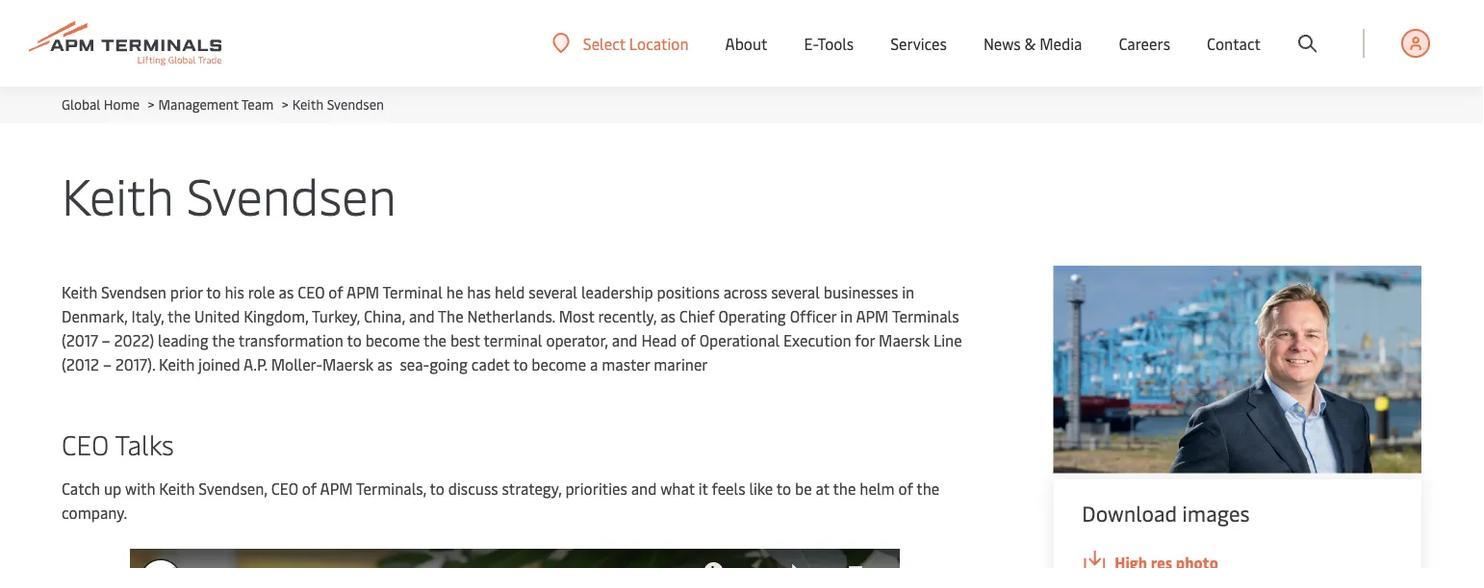 Task type: describe. For each thing, give the bounding box(es) containing it.
ceo inside catch up with keith svendsen, ceo of apm terminals, to discuss strategy, priorities and what it feels like to be at the helm of the company.
[[271, 478, 298, 499]]

1 vertical spatial as
[[661, 306, 676, 326]]

(2012
[[62, 354, 99, 375]]

of right svendsen,
[[302, 478, 317, 499]]

catch up with keith svendsen, ceo of apm terminals, to discuss strategy, priorities and what it feels like to be at the helm of the company.
[[62, 478, 940, 523]]

contact
[[1207, 33, 1261, 54]]

about
[[726, 33, 768, 54]]

sea-
[[400, 354, 430, 375]]

0 horizontal spatial become
[[366, 330, 420, 350]]

2022)
[[114, 330, 154, 350]]

strategy,
[[502, 478, 562, 499]]

terminals,
[[356, 478, 427, 499]]

2 > from the left
[[282, 95, 289, 113]]

keith inside catch up with keith svendsen, ceo of apm terminals, to discuss strategy, priorities and what it feels like to be at the helm of the company.
[[159, 478, 195, 499]]

keith svendsen image
[[1054, 266, 1422, 473]]

for
[[855, 330, 875, 350]]

0 vertical spatial –
[[102, 330, 110, 350]]

keith right team at left
[[292, 95, 324, 113]]

cadet
[[472, 354, 510, 375]]

0 vertical spatial svendsen
[[327, 95, 384, 113]]

management team link
[[158, 95, 274, 113]]

with
[[125, 478, 155, 499]]

joined
[[198, 354, 240, 375]]

line
[[934, 330, 963, 350]]

keith svendsen prior to his role as ceo of apm terminal he has held several leadership positions across several businesses in denmark, italy, the united kingdom, turkey, china, and the netherlands. most recently, as chief operating officer in apm terminals (2017 – 2022) leading the transformation to become the best terminal operator, and head of operational execution for maersk line (2012 – 2017). keith joined a.p. moller-maersk as  sea-going cadet to become a master mariner
[[62, 282, 963, 375]]

role
[[248, 282, 275, 302]]

terminal
[[383, 282, 443, 302]]

what
[[661, 478, 695, 499]]

mariner
[[654, 354, 708, 375]]

e-tools button
[[804, 0, 854, 87]]

best
[[451, 330, 480, 350]]

apm inside catch up with keith svendsen, ceo of apm terminals, to discuss strategy, priorities and what it feels like to be at the helm of the company.
[[320, 478, 353, 499]]

keith down leading
[[159, 354, 195, 375]]

1 vertical spatial maersk
[[323, 354, 374, 375]]

talks
[[115, 425, 174, 462]]

of right helm at right bottom
[[899, 478, 914, 499]]

he
[[447, 282, 463, 302]]

to left be at the bottom of the page
[[777, 478, 792, 499]]

2 several from the left
[[771, 282, 820, 302]]

0 horizontal spatial as
[[279, 282, 294, 302]]

to down 'terminal'
[[513, 354, 528, 375]]

united
[[194, 306, 240, 326]]

1 vertical spatial –
[[103, 354, 112, 375]]

global
[[62, 95, 100, 113]]

0 vertical spatial in
[[902, 282, 915, 302]]

netherlands.
[[467, 306, 555, 326]]

positions
[[657, 282, 720, 302]]

the right helm at right bottom
[[917, 478, 940, 499]]

has
[[467, 282, 491, 302]]

to left discuss on the bottom left of the page
[[430, 478, 445, 499]]

services
[[891, 33, 947, 54]]

the up leading
[[168, 306, 191, 326]]

terminal
[[484, 330, 543, 350]]

contact button
[[1207, 0, 1261, 87]]

tools
[[818, 33, 854, 54]]

1 vertical spatial apm
[[856, 306, 889, 326]]

of up turkey,
[[329, 282, 343, 302]]

like
[[749, 478, 773, 499]]

1 > from the left
[[148, 95, 155, 113]]

terminals
[[892, 306, 960, 326]]

(2017
[[62, 330, 98, 350]]

company.
[[62, 502, 127, 523]]

feels
[[712, 478, 746, 499]]

catch
[[62, 478, 100, 499]]

a.p.
[[244, 354, 268, 375]]

news & media
[[984, 33, 1083, 54]]

download
[[1083, 498, 1178, 527]]

leadership
[[581, 282, 653, 302]]

most
[[559, 306, 595, 326]]

discuss
[[448, 478, 498, 499]]

kingdom,
[[244, 306, 309, 326]]

0 vertical spatial apm
[[347, 282, 380, 302]]

0 vertical spatial and
[[409, 306, 435, 326]]

management
[[158, 95, 239, 113]]

it
[[699, 478, 708, 499]]

about button
[[726, 0, 768, 87]]

careers button
[[1119, 0, 1171, 87]]

a
[[590, 354, 598, 375]]

italy,
[[131, 306, 164, 326]]

up
[[104, 478, 122, 499]]

across
[[724, 282, 768, 302]]

location
[[630, 33, 689, 53]]

1 horizontal spatial maersk
[[879, 330, 930, 350]]

svendsen,
[[199, 478, 267, 499]]



Task type: vqa. For each thing, say whether or not it's contained in the screenshot.
an
no



Task type: locate. For each thing, give the bounding box(es) containing it.
e-
[[804, 33, 818, 54]]

the
[[168, 306, 191, 326], [212, 330, 235, 350], [424, 330, 447, 350], [833, 478, 856, 499], [917, 478, 940, 499]]

1 horizontal spatial >
[[282, 95, 289, 113]]

services button
[[891, 0, 947, 87]]

select location
[[583, 33, 689, 53]]

news
[[984, 33, 1021, 54]]

team
[[241, 95, 274, 113]]

denmark,
[[62, 306, 128, 326]]

at
[[816, 478, 830, 499]]

– right (2012
[[103, 354, 112, 375]]

svendsen inside keith svendsen prior to his role as ceo of apm terminal he has held several leadership positions across several businesses in denmark, italy, the united kingdom, turkey, china, and the netherlands. most recently, as chief operating officer in apm terminals (2017 – 2022) leading the transformation to become the best terminal operator, and head of operational execution for maersk line (2012 – 2017). keith joined a.p. moller-maersk as  sea-going cadet to become a master mariner
[[101, 282, 166, 302]]

and
[[409, 306, 435, 326], [612, 330, 638, 350], [631, 478, 657, 499]]

going
[[430, 354, 468, 375]]

e-tools
[[804, 33, 854, 54]]

0 horizontal spatial several
[[529, 282, 578, 302]]

and down terminal
[[409, 306, 435, 326]]

0 horizontal spatial maersk
[[323, 354, 374, 375]]

ceo right svendsen,
[[271, 478, 298, 499]]

priorities
[[566, 478, 628, 499]]

1 vertical spatial in
[[841, 306, 853, 326]]

the up joined
[[212, 330, 235, 350]]

maersk
[[879, 330, 930, 350], [323, 354, 374, 375]]

to
[[206, 282, 221, 302], [347, 330, 362, 350], [513, 354, 528, 375], [430, 478, 445, 499], [777, 478, 792, 499]]

– right "(2017" in the bottom of the page
[[102, 330, 110, 350]]

businesses
[[824, 282, 899, 302]]

of up mariner
[[681, 330, 696, 350]]

as right the role
[[279, 282, 294, 302]]

> right home
[[148, 95, 155, 113]]

0 horizontal spatial >
[[148, 95, 155, 113]]

the right at
[[833, 478, 856, 499]]

become down china,
[[366, 330, 420, 350]]

keith
[[292, 95, 324, 113], [62, 161, 174, 228], [62, 282, 97, 302], [159, 354, 195, 375], [159, 478, 195, 499]]

and left what
[[631, 478, 657, 499]]

careers
[[1119, 33, 1171, 54]]

> right team at left
[[282, 95, 289, 113]]

2 vertical spatial and
[[631, 478, 657, 499]]

chief
[[680, 306, 715, 326]]

1 horizontal spatial several
[[771, 282, 820, 302]]

1 horizontal spatial as
[[661, 306, 676, 326]]

become down operator,
[[532, 354, 587, 375]]

the up going
[[424, 330, 447, 350]]

apm up china,
[[347, 282, 380, 302]]

and inside catch up with keith svendsen, ceo of apm terminals, to discuss strategy, priorities and what it feels like to be at the helm of the company.
[[631, 478, 657, 499]]

to down turkey,
[[347, 330, 362, 350]]

leading
[[158, 330, 209, 350]]

as up head
[[661, 306, 676, 326]]

1 vertical spatial and
[[612, 330, 638, 350]]

svendsen for keith svendsen
[[186, 161, 397, 228]]

operating
[[719, 306, 786, 326]]

apm up for at the bottom right of the page
[[856, 306, 889, 326]]

in up terminals
[[902, 282, 915, 302]]

2 vertical spatial apm
[[320, 478, 353, 499]]

2 vertical spatial svendsen
[[101, 282, 166, 302]]

news & media button
[[984, 0, 1083, 87]]

–
[[102, 330, 110, 350], [103, 354, 112, 375]]

moller-
[[271, 354, 323, 375]]

global home > management team > keith svendsen
[[62, 95, 384, 113]]

0 vertical spatial ceo
[[298, 282, 325, 302]]

apm left "terminals,"
[[320, 478, 353, 499]]

prior
[[170, 282, 203, 302]]

his
[[225, 282, 244, 302]]

maersk down terminals
[[879, 330, 930, 350]]

held
[[495, 282, 525, 302]]

keith svendsen
[[62, 161, 397, 228]]

keith down home
[[62, 161, 174, 228]]

become
[[366, 330, 420, 350], [532, 354, 587, 375]]

1 vertical spatial ceo
[[62, 425, 109, 462]]

keith right with
[[159, 478, 195, 499]]

>
[[148, 95, 155, 113], [282, 95, 289, 113]]

apm
[[347, 282, 380, 302], [856, 306, 889, 326], [320, 478, 353, 499]]

2 vertical spatial ceo
[[271, 478, 298, 499]]

as
[[279, 282, 294, 302], [661, 306, 676, 326]]

select location button
[[553, 32, 689, 54]]

helm
[[860, 478, 895, 499]]

&
[[1025, 33, 1036, 54]]

download images
[[1083, 498, 1250, 527]]

select
[[583, 33, 626, 53]]

ceo up turkey,
[[298, 282, 325, 302]]

execution
[[784, 330, 852, 350]]

china,
[[364, 306, 405, 326]]

svendsen
[[327, 95, 384, 113], [186, 161, 397, 228], [101, 282, 166, 302]]

1 horizontal spatial become
[[532, 354, 587, 375]]

global home link
[[62, 95, 140, 113]]

officer
[[790, 306, 837, 326]]

1 horizontal spatial in
[[902, 282, 915, 302]]

operator,
[[546, 330, 608, 350]]

the
[[438, 306, 464, 326]]

0 vertical spatial become
[[366, 330, 420, 350]]

keith up denmark,
[[62, 282, 97, 302]]

ceo
[[298, 282, 325, 302], [62, 425, 109, 462], [271, 478, 298, 499]]

and up master
[[612, 330, 638, 350]]

be
[[795, 478, 812, 499]]

ceo up catch
[[62, 425, 109, 462]]

head
[[642, 330, 677, 350]]

images
[[1183, 498, 1250, 527]]

1 vertical spatial svendsen
[[186, 161, 397, 228]]

master
[[602, 354, 650, 375]]

to left his
[[206, 282, 221, 302]]

0 horizontal spatial in
[[841, 306, 853, 326]]

ceo talks
[[62, 425, 174, 462]]

several up officer
[[771, 282, 820, 302]]

0 vertical spatial as
[[279, 282, 294, 302]]

operational
[[700, 330, 780, 350]]

2017).
[[115, 354, 155, 375]]

turkey,
[[312, 306, 360, 326]]

transformation
[[239, 330, 344, 350]]

recently,
[[598, 306, 657, 326]]

ceo inside keith svendsen prior to his role as ceo of apm terminal he has held several leadership positions across several businesses in denmark, italy, the united kingdom, turkey, china, and the netherlands. most recently, as chief operating officer in apm terminals (2017 – 2022) leading the transformation to become the best terminal operator, and head of operational execution for maersk line (2012 – 2017). keith joined a.p. moller-maersk as  sea-going cadet to become a master mariner
[[298, 282, 325, 302]]

1 several from the left
[[529, 282, 578, 302]]

1 vertical spatial become
[[532, 354, 587, 375]]

home
[[104, 95, 140, 113]]

svendsen for keith svendsen prior to his role as ceo of apm terminal he has held several leadership positions across several businesses in denmark, italy, the united kingdom, turkey, china, and the netherlands. most recently, as chief operating officer in apm terminals (2017 – 2022) leading the transformation to become the best terminal operator, and head of operational execution for maersk line (2012 – 2017). keith joined a.p. moller-maersk as  sea-going cadet to become a master mariner
[[101, 282, 166, 302]]

0 vertical spatial maersk
[[879, 330, 930, 350]]

maersk down turkey,
[[323, 354, 374, 375]]

media
[[1040, 33, 1083, 54]]

several up most
[[529, 282, 578, 302]]

in down businesses
[[841, 306, 853, 326]]



